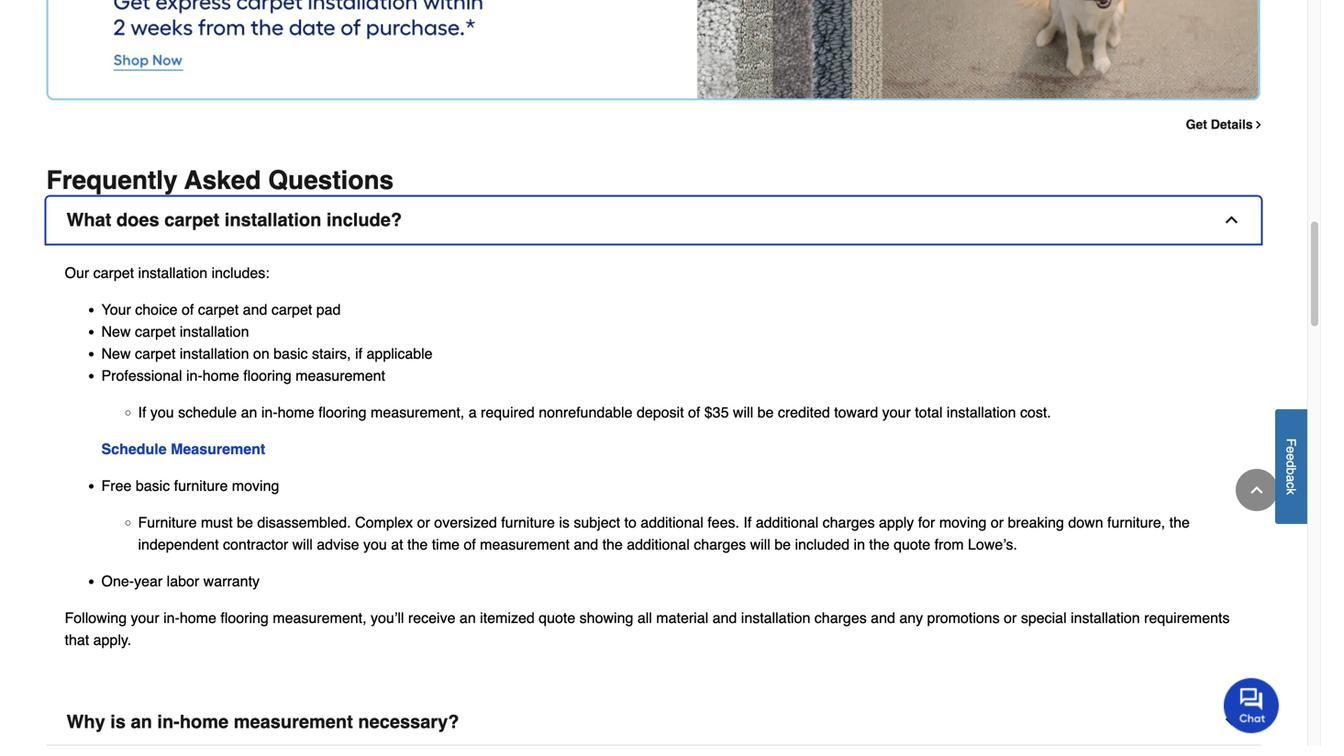 Task type: vqa. For each thing, say whether or not it's contained in the screenshot.
Lowe's.
yes



Task type: locate. For each thing, give the bounding box(es) containing it.
flooring down stairs,
[[319, 404, 367, 421]]

of right choice
[[182, 301, 194, 318]]

0 horizontal spatial of
[[182, 301, 194, 318]]

new down your
[[101, 323, 131, 340]]

will down disassembled.
[[292, 536, 313, 553]]

1 vertical spatial moving
[[940, 514, 987, 531]]

measurement inside furniture must be disassembled. complex or oversized furniture is subject to additional fees. if additional charges apply for moving or breaking down furniture, the independent contractor will advise you at the time of measurement and the additional charges will be included in the quote from lowe's.
[[480, 536, 570, 553]]

measurement, left you'll
[[273, 610, 367, 627]]

measurement inside button
[[234, 712, 353, 733]]

you left at
[[363, 536, 387, 553]]

an
[[241, 404, 257, 421], [460, 610, 476, 627], [131, 712, 152, 733]]

cost.
[[1021, 404, 1052, 421]]

chevron right image
[[1254, 119, 1265, 130]]

carpet
[[164, 209, 220, 231], [93, 265, 134, 281], [198, 301, 239, 318], [272, 301, 312, 318], [135, 323, 176, 340], [135, 345, 176, 362]]

1 e from the top
[[1285, 446, 1299, 453]]

promotions
[[928, 610, 1000, 627]]

e up d
[[1285, 446, 1299, 453]]

1 horizontal spatial is
[[559, 514, 570, 531]]

credited
[[778, 404, 830, 421]]

is inside button
[[110, 712, 126, 733]]

0 vertical spatial of
[[182, 301, 194, 318]]

measurement, down applicable
[[371, 404, 465, 421]]

1 horizontal spatial your
[[883, 404, 911, 421]]

quote down for
[[894, 536, 931, 553]]

you down professional
[[150, 404, 174, 421]]

0 horizontal spatial be
[[237, 514, 253, 531]]

free basic furniture moving
[[101, 477, 279, 494]]

following
[[65, 610, 127, 627]]

0 vertical spatial you
[[150, 404, 174, 421]]

measurement, inside the following your in-home flooring measurement, you'll receive an itemized quote showing all material and installation charges and any promotions or special installation requirements that apply.
[[273, 610, 367, 627]]

0 horizontal spatial measurement,
[[273, 610, 367, 627]]

get details
[[1186, 117, 1254, 132]]

home
[[203, 367, 239, 384], [278, 404, 314, 421], [180, 610, 217, 627], [180, 712, 229, 733]]

installation right special
[[1071, 610, 1141, 627]]

1 horizontal spatial furniture
[[501, 514, 555, 531]]

charges down fees.
[[694, 536, 746, 553]]

2 vertical spatial of
[[464, 536, 476, 553]]

0 vertical spatial if
[[138, 404, 146, 421]]

is right why
[[110, 712, 126, 733]]

schedule
[[178, 404, 237, 421]]

pad
[[316, 301, 341, 318]]

1 vertical spatial quote
[[539, 610, 576, 627]]

1 vertical spatial furniture
[[501, 514, 555, 531]]

the
[[1170, 514, 1190, 531], [408, 536, 428, 553], [603, 536, 623, 553], [870, 536, 890, 553]]

0 vertical spatial new
[[101, 323, 131, 340]]

measurement
[[296, 367, 385, 384], [480, 536, 570, 553], [234, 712, 353, 733]]

you inside furniture must be disassembled. complex or oversized furniture is subject to additional fees. if additional charges apply for moving or breaking down furniture, the independent contractor will advise you at the time of measurement and the additional charges will be included in the quote from lowe's.
[[363, 536, 387, 553]]

included
[[795, 536, 850, 553]]

in- right why
[[157, 712, 180, 733]]

b
[[1285, 468, 1299, 475]]

0 horizontal spatial furniture
[[174, 477, 228, 494]]

an right receive
[[460, 610, 476, 627]]

if you schedule an in-home flooring measurement, a required nonrefundable deposit of $35 will be credited toward your total installation cost.
[[138, 404, 1052, 421]]

0 horizontal spatial moving
[[232, 477, 279, 494]]

1 horizontal spatial an
[[241, 404, 257, 421]]

flooring down on
[[243, 367, 292, 384]]

installation up choice
[[138, 265, 208, 281]]

on
[[253, 345, 270, 362]]

0 vertical spatial an
[[241, 404, 257, 421]]

0 horizontal spatial a
[[469, 404, 477, 421]]

f
[[1285, 438, 1299, 446]]

1 horizontal spatial basic
[[274, 345, 308, 362]]

will left included
[[750, 536, 771, 553]]

must
[[201, 514, 233, 531]]

basic
[[274, 345, 308, 362], [136, 477, 170, 494]]

1 horizontal spatial be
[[758, 404, 774, 421]]

and left any
[[871, 610, 896, 627]]

applicable
[[367, 345, 433, 362]]

and down includes:
[[243, 301, 267, 318]]

an inside button
[[131, 712, 152, 733]]

0 horizontal spatial is
[[110, 712, 126, 733]]

2 new from the top
[[101, 345, 131, 362]]

installation right the total
[[947, 404, 1017, 421]]

installation down includes:
[[180, 323, 249, 340]]

a left required
[[469, 404, 477, 421]]

you
[[150, 404, 174, 421], [363, 536, 387, 553]]

charges
[[823, 514, 875, 531], [694, 536, 746, 553], [815, 610, 867, 627]]

1 horizontal spatial moving
[[940, 514, 987, 531]]

warranty
[[203, 573, 260, 590]]

why is an in-home measurement necessary?
[[67, 712, 459, 733]]

why is an in-home measurement necessary? button
[[46, 699, 1262, 746]]

be left included
[[775, 536, 791, 553]]

a up k
[[1285, 475, 1299, 482]]

0 horizontal spatial basic
[[136, 477, 170, 494]]

an right why
[[131, 712, 152, 733]]

at
[[391, 536, 403, 553]]

moving down measurement
[[232, 477, 279, 494]]

0 vertical spatial measurement
[[296, 367, 385, 384]]

charges up in
[[823, 514, 875, 531]]

furniture up must
[[174, 477, 228, 494]]

of inside furniture must be disassembled. complex or oversized furniture is subject to additional fees. if additional charges apply for moving or breaking down furniture, the independent contractor will advise you at the time of measurement and the additional charges will be included in the quote from lowe's.
[[464, 536, 476, 553]]

2 vertical spatial flooring
[[221, 610, 269, 627]]

1 vertical spatial measurement
[[480, 536, 570, 553]]

2 horizontal spatial be
[[775, 536, 791, 553]]

stairs,
[[312, 345, 351, 362]]

2 horizontal spatial of
[[688, 404, 701, 421]]

2 vertical spatial measurement
[[234, 712, 353, 733]]

an right schedule
[[241, 404, 257, 421]]

in
[[854, 536, 866, 553]]

flooring down warranty
[[221, 610, 269, 627]]

questions
[[268, 166, 394, 195]]

0 horizontal spatial an
[[131, 712, 152, 733]]

oversized
[[434, 514, 497, 531]]

lowe's.
[[968, 536, 1018, 553]]

in- down one-year labor warranty
[[163, 610, 180, 627]]

chevron up image
[[1248, 481, 1267, 499]]

of
[[182, 301, 194, 318], [688, 404, 701, 421], [464, 536, 476, 553]]

new up professional
[[101, 345, 131, 362]]

2 vertical spatial be
[[775, 536, 791, 553]]

0 vertical spatial quote
[[894, 536, 931, 553]]

additional up included
[[756, 514, 819, 531]]

e
[[1285, 446, 1299, 453], [1285, 453, 1299, 461]]

1 vertical spatial basic
[[136, 477, 170, 494]]

2 horizontal spatial an
[[460, 610, 476, 627]]

apply.
[[93, 632, 131, 649]]

or left special
[[1004, 610, 1017, 627]]

2 vertical spatial an
[[131, 712, 152, 733]]

basic right on
[[274, 345, 308, 362]]

e up b
[[1285, 453, 1299, 461]]

0 vertical spatial moving
[[232, 477, 279, 494]]

2 vertical spatial charges
[[815, 610, 867, 627]]

1 vertical spatial new
[[101, 345, 131, 362]]

1 horizontal spatial a
[[1285, 475, 1299, 482]]

down
[[1069, 514, 1104, 531]]

fees.
[[708, 514, 740, 531]]

your choice of carpet and carpet pad new carpet installation new carpet installation on basic stairs, if applicable professional in-home flooring measurement
[[101, 301, 433, 384]]

flooring
[[243, 367, 292, 384], [319, 404, 367, 421], [221, 610, 269, 627]]

your
[[101, 301, 131, 318]]

if
[[355, 345, 363, 362]]

asked
[[184, 166, 261, 195]]

is left subject
[[559, 514, 570, 531]]

schedule
[[101, 441, 167, 458]]

will right '$35'
[[733, 404, 754, 421]]

the down subject
[[603, 536, 623, 553]]

1 vertical spatial a
[[1285, 475, 1299, 482]]

measurement,
[[371, 404, 465, 421], [273, 610, 367, 627]]

home inside button
[[180, 712, 229, 733]]

chevron down image
[[1223, 713, 1241, 731]]

1 horizontal spatial you
[[363, 536, 387, 553]]

furniture
[[174, 477, 228, 494], [501, 514, 555, 531]]

1 vertical spatial if
[[744, 514, 752, 531]]

furniture right oversized
[[501, 514, 555, 531]]

and down subject
[[574, 536, 599, 553]]

your
[[883, 404, 911, 421], [131, 610, 159, 627]]

1 vertical spatial measurement,
[[273, 610, 367, 627]]

1 vertical spatial you
[[363, 536, 387, 553]]

schedule measurement
[[101, 441, 265, 458]]

get express carpet installation within two weeks from the date of purchase. restrictions apply. image
[[46, 0, 1262, 114]]

is inside furniture must be disassembled. complex or oversized furniture is subject to additional fees. if additional charges apply for moving or breaking down furniture, the independent contractor will advise you at the time of measurement and the additional charges will be included in the quote from lowe's.
[[559, 514, 570, 531]]

0 vertical spatial is
[[559, 514, 570, 531]]

breaking
[[1008, 514, 1065, 531]]

carpet down frequently asked questions
[[164, 209, 220, 231]]

0 horizontal spatial your
[[131, 610, 159, 627]]

0 vertical spatial flooring
[[243, 367, 292, 384]]

carpet right the our at top left
[[93, 265, 134, 281]]

or
[[417, 514, 430, 531], [991, 514, 1004, 531], [1004, 610, 1017, 627]]

chevron up image
[[1223, 211, 1241, 229]]

toward
[[835, 404, 879, 421]]

will
[[733, 404, 754, 421], [292, 536, 313, 553], [750, 536, 771, 553]]

necessary?
[[358, 712, 459, 733]]

installation
[[225, 209, 322, 231], [138, 265, 208, 281], [180, 323, 249, 340], [180, 345, 249, 362], [947, 404, 1017, 421], [741, 610, 811, 627], [1071, 610, 1141, 627]]

0 horizontal spatial if
[[138, 404, 146, 421]]

choice
[[135, 301, 178, 318]]

a
[[469, 404, 477, 421], [1285, 475, 1299, 482]]

basic right "free"
[[136, 477, 170, 494]]

an inside the following your in-home flooring measurement, you'll receive an itemized quote showing all material and installation charges and any promotions or special installation requirements that apply.
[[460, 610, 476, 627]]

0 vertical spatial measurement,
[[371, 404, 465, 421]]

additional
[[641, 514, 704, 531], [756, 514, 819, 531], [627, 536, 690, 553]]

be
[[758, 404, 774, 421], [237, 514, 253, 531], [775, 536, 791, 553]]

0 vertical spatial be
[[758, 404, 774, 421]]

is
[[559, 514, 570, 531], [110, 712, 126, 733]]

your left the total
[[883, 404, 911, 421]]

1 vertical spatial your
[[131, 610, 159, 627]]

be up the contractor on the left of page
[[237, 514, 253, 531]]

charges left any
[[815, 610, 867, 627]]

0 horizontal spatial you
[[150, 404, 174, 421]]

in- up schedule
[[186, 367, 203, 384]]

2 e from the top
[[1285, 453, 1299, 461]]

if
[[138, 404, 146, 421], [744, 514, 752, 531]]

our carpet installation includes:
[[65, 265, 270, 281]]

moving
[[232, 477, 279, 494], [940, 514, 987, 531]]

the right at
[[408, 536, 428, 553]]

0 vertical spatial a
[[469, 404, 477, 421]]

in- inside the following your in-home flooring measurement, you'll receive an itemized quote showing all material and installation charges and any promotions or special installation requirements that apply.
[[163, 610, 180, 627]]

1 vertical spatial is
[[110, 712, 126, 733]]

if right fees.
[[744, 514, 752, 531]]

installation up includes:
[[225, 209, 322, 231]]

0 vertical spatial basic
[[274, 345, 308, 362]]

itemized
[[480, 610, 535, 627]]

1 horizontal spatial quote
[[894, 536, 931, 553]]

0 horizontal spatial quote
[[539, 610, 576, 627]]

new
[[101, 323, 131, 340], [101, 345, 131, 362]]

what does carpet installation include? button
[[46, 197, 1262, 244]]

quote left 'showing'
[[539, 610, 576, 627]]

be left credited
[[758, 404, 774, 421]]

your down year at the bottom of page
[[131, 610, 159, 627]]

required
[[481, 404, 535, 421]]

of left '$35'
[[688, 404, 701, 421]]

and inside furniture must be disassembled. complex or oversized furniture is subject to additional fees. if additional charges apply for moving or breaking down furniture, the independent contractor will advise you at the time of measurement and the additional charges will be included in the quote from lowe's.
[[574, 536, 599, 553]]

additional right to
[[641, 514, 704, 531]]

your inside the following your in-home flooring measurement, you'll receive an itemized quote showing all material and installation charges and any promotions or special installation requirements that apply.
[[131, 610, 159, 627]]

that
[[65, 632, 89, 649]]

moving up "from"
[[940, 514, 987, 531]]

the right 'furniture,' at the right bottom of page
[[1170, 514, 1190, 531]]

1 horizontal spatial of
[[464, 536, 476, 553]]

1 horizontal spatial if
[[744, 514, 752, 531]]

get details button
[[1186, 117, 1265, 132]]

time
[[432, 536, 460, 553]]

if down professional
[[138, 404, 146, 421]]

of down oversized
[[464, 536, 476, 553]]

1 vertical spatial an
[[460, 610, 476, 627]]



Task type: describe. For each thing, give the bounding box(es) containing it.
all
[[638, 610, 652, 627]]

any
[[900, 610, 923, 627]]

total
[[915, 404, 943, 421]]

for
[[919, 514, 936, 531]]

contractor
[[223, 536, 288, 553]]

quote inside the following your in-home flooring measurement, you'll receive an itemized quote showing all material and installation charges and any promotions or special installation requirements that apply.
[[539, 610, 576, 627]]

nonrefundable
[[539, 404, 633, 421]]

installation left on
[[180, 345, 249, 362]]

charges inside the following your in-home flooring measurement, you'll receive an itemized quote showing all material and installation charges and any promotions or special installation requirements that apply.
[[815, 610, 867, 627]]

the right in
[[870, 536, 890, 553]]

frequently
[[46, 166, 178, 195]]

installation down included
[[741, 610, 811, 627]]

from
[[935, 536, 964, 553]]

c
[[1285, 482, 1299, 488]]

carpet left pad at the left top of the page
[[272, 301, 312, 318]]

frequently asked questions
[[46, 166, 394, 195]]

1 vertical spatial be
[[237, 514, 253, 531]]

carpet down choice
[[135, 323, 176, 340]]

deposit
[[637, 404, 684, 421]]

showing
[[580, 610, 634, 627]]

and right material
[[713, 610, 737, 627]]

following your in-home flooring measurement, you'll receive an itemized quote showing all material and installation charges and any promotions or special installation requirements that apply.
[[65, 610, 1230, 649]]

k
[[1285, 488, 1299, 495]]

or inside the following your in-home flooring measurement, you'll receive an itemized quote showing all material and installation charges and any promotions or special installation requirements that apply.
[[1004, 610, 1017, 627]]

if inside furniture must be disassembled. complex or oversized furniture is subject to additional fees. if additional charges apply for moving or breaking down furniture, the independent contractor will advise you at the time of measurement and the additional charges will be included in the quote from lowe's.
[[744, 514, 752, 531]]

home inside the your choice of carpet and carpet pad new carpet installation new carpet installation on basic stairs, if applicable professional in-home flooring measurement
[[203, 367, 239, 384]]

free
[[101, 477, 132, 494]]

additional down to
[[627, 536, 690, 553]]

1 vertical spatial charges
[[694, 536, 746, 553]]

flooring inside the following your in-home flooring measurement, you'll receive an itemized quote showing all material and installation charges and any promotions or special installation requirements that apply.
[[221, 610, 269, 627]]

get
[[1186, 117, 1208, 132]]

what does carpet installation include?
[[67, 209, 402, 231]]

basic inside the your choice of carpet and carpet pad new carpet installation new carpet installation on basic stairs, if applicable professional in-home flooring measurement
[[274, 345, 308, 362]]

1 vertical spatial of
[[688, 404, 701, 421]]

furniture inside furniture must be disassembled. complex or oversized furniture is subject to additional fees. if additional charges apply for moving or breaking down furniture, the independent contractor will advise you at the time of measurement and the additional charges will be included in the quote from lowe's.
[[501, 514, 555, 531]]

0 vertical spatial furniture
[[174, 477, 228, 494]]

requirements
[[1145, 610, 1230, 627]]

carpet down includes:
[[198, 301, 239, 318]]

does
[[117, 209, 159, 231]]

of inside the your choice of carpet and carpet pad new carpet installation new carpet installation on basic stairs, if applicable professional in-home flooring measurement
[[182, 301, 194, 318]]

year
[[134, 573, 163, 590]]

$35
[[705, 404, 729, 421]]

chat invite button image
[[1224, 677, 1280, 733]]

or up the lowe's.
[[991, 514, 1004, 531]]

0 vertical spatial charges
[[823, 514, 875, 531]]

professional
[[101, 367, 182, 384]]

labor
[[167, 573, 199, 590]]

moving inside furniture must be disassembled. complex or oversized furniture is subject to additional fees. if additional charges apply for moving or breaking down furniture, the independent contractor will advise you at the time of measurement and the additional charges will be included in the quote from lowe's.
[[940, 514, 987, 531]]

what
[[67, 209, 111, 231]]

subject
[[574, 514, 621, 531]]

independent
[[138, 536, 219, 553]]

carpet up professional
[[135, 345, 176, 362]]

1 new from the top
[[101, 323, 131, 340]]

d
[[1285, 461, 1299, 468]]

installation inside button
[[225, 209, 322, 231]]

includes:
[[212, 265, 270, 281]]

receive
[[408, 610, 456, 627]]

f e e d b a c k button
[[1276, 409, 1308, 524]]

to
[[625, 514, 637, 531]]

in- inside button
[[157, 712, 180, 733]]

carpet inside button
[[164, 209, 220, 231]]

or right complex
[[417, 514, 430, 531]]

1 horizontal spatial measurement,
[[371, 404, 465, 421]]

home inside the following your in-home flooring measurement, you'll receive an itemized quote showing all material and installation charges and any promotions or special installation requirements that apply.
[[180, 610, 217, 627]]

1 vertical spatial flooring
[[319, 404, 367, 421]]

special
[[1021, 610, 1067, 627]]

you'll
[[371, 610, 404, 627]]

0 vertical spatial your
[[883, 404, 911, 421]]

advise
[[317, 536, 359, 553]]

f e e d b a c k
[[1285, 438, 1299, 495]]

furniture
[[138, 514, 197, 531]]

details
[[1211, 117, 1254, 132]]

measurement inside the your choice of carpet and carpet pad new carpet installation new carpet installation on basic stairs, if applicable professional in-home flooring measurement
[[296, 367, 385, 384]]

one-
[[101, 573, 134, 590]]

furniture,
[[1108, 514, 1166, 531]]

apply
[[879, 514, 914, 531]]

include?
[[327, 209, 402, 231]]

complex
[[355, 514, 413, 531]]

flooring inside the your choice of carpet and carpet pad new carpet installation new carpet installation on basic stairs, if applicable professional in-home flooring measurement
[[243, 367, 292, 384]]

disassembled.
[[257, 514, 351, 531]]

scroll to top element
[[1236, 469, 1279, 511]]

our
[[65, 265, 89, 281]]

a inside button
[[1285, 475, 1299, 482]]

measurement
[[171, 441, 265, 458]]

furniture must be disassembled. complex or oversized furniture is subject to additional fees. if additional charges apply for moving or breaking down furniture, the independent contractor will advise you at the time of measurement and the additional charges will be included in the quote from lowe's.
[[138, 514, 1190, 553]]

one-year labor warranty
[[101, 573, 260, 590]]

and inside the your choice of carpet and carpet pad new carpet installation new carpet installation on basic stairs, if applicable professional in-home flooring measurement
[[243, 301, 267, 318]]

quote inside furniture must be disassembled. complex or oversized furniture is subject to additional fees. if additional charges apply for moving or breaking down furniture, the independent contractor will advise you at the time of measurement and the additional charges will be included in the quote from lowe's.
[[894, 536, 931, 553]]

schedule measurement link
[[101, 441, 265, 458]]

why
[[67, 712, 105, 733]]

in- down on
[[261, 404, 278, 421]]

material
[[657, 610, 709, 627]]

in- inside the your choice of carpet and carpet pad new carpet installation new carpet installation on basic stairs, if applicable professional in-home flooring measurement
[[186, 367, 203, 384]]



